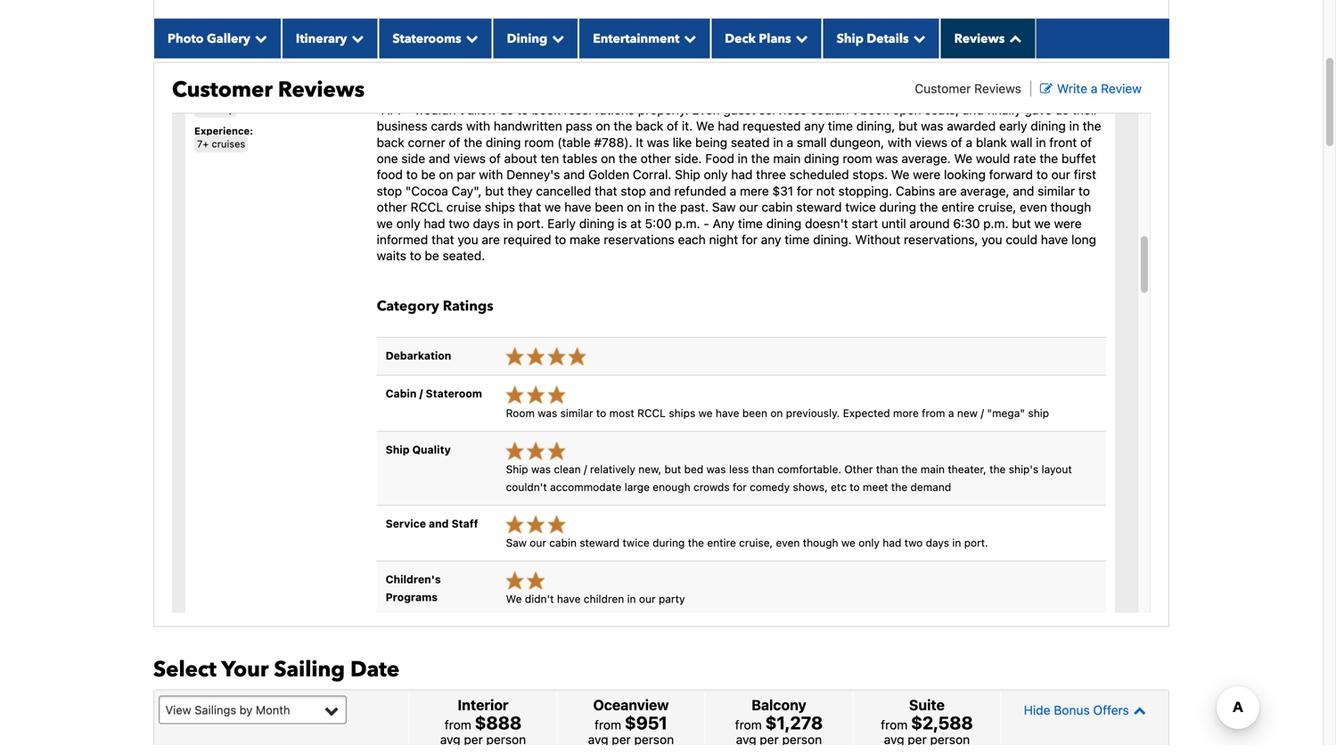 Task type: locate. For each thing, give the bounding box(es) containing it.
have
[[565, 200, 592, 214], [1041, 232, 1068, 247], [716, 407, 740, 419], [557, 593, 581, 605]]

couldn't inside ship was clean / relatively new, but bed was less than comfortable. other than the main theater, the ship's layout couldn't accommodate large enough crowds for comedy shows, etc to meet the demand
[[506, 481, 547, 493]]

this
[[625, 54, 646, 68], [701, 70, 722, 85]]

1 chevron down image from the left
[[250, 32, 267, 44]]

have left long on the right of the page
[[1041, 232, 1068, 247]]

chevron down image inside photo gallery dropdown button
[[250, 32, 267, 44]]

each
[[678, 232, 706, 247]]

0 horizontal spatial p.m.
[[675, 216, 700, 231]]

room up ten
[[524, 135, 554, 150]]

1 horizontal spatial steward
[[796, 200, 842, 214]]

from for $1,278
[[735, 718, 762, 732]]

chevron down image inside entertainment dropdown button
[[680, 32, 697, 44]]

first
[[1074, 167, 1097, 182]]

2 us from the left
[[1056, 102, 1069, 117]]

not right will
[[896, 54, 915, 68]]

reviews button
[[940, 19, 1036, 58]]

average.
[[902, 151, 951, 166]]

chevron down image inside ship details dropdown button
[[909, 32, 926, 44]]

cabin
[[386, 387, 417, 400]]

had down "cocoa
[[424, 216, 445, 231]]

0 horizontal spatial ship's
[[1009, 463, 1039, 475]]

like
[[673, 135, 692, 150]]

if you are only looking for pools and slides, this could be the cruise for you. it certainly will not be re-visited by us.  we were traveling with another couple, and everyone agreed that this was a waste of time and money. we felt cheated.  majority of the entertainment we wanted to see was unavailable due to venues too small to accommodate the massive crowds. the ship's "app" wouldn't allow us to book reservations properly. even guest services couldn't book open seats, and finally gave us their business cards with handwritten pass on the back of it.  we had requested any time dining, but was awarded early dining in the back corner of the dining room (table #788). it was like being seated in a small dungeon, with views of a blank wall in front of one side and views of about ten tables on the other side.  food in the main dining room was average. we would rate the buffet food to be on par with denney's and golden corral.  ship only had three scheduled stops. we were looking forward to our first stop "cocoa cay", but they cancelled that stop and refunded a mere $31 for not stopping.    cabins are average, and similar to other rccl cruise ships that we have been on in the past. saw our cabin steward twice during the entire cruise, even though we only had two days in port.  early dining is at 5:00 p.m. - any time dining doesn't start until around 6:30 p.m. but we were informed that you are required to make reservations each night for any time dining. without reservations, you could have long waits to be seated.
[[377, 54, 1102, 263]]

us left their
[[1056, 102, 1069, 117]]

on left the par
[[439, 167, 453, 182]]

1 horizontal spatial book
[[861, 102, 889, 117]]

2 horizontal spatial are
[[939, 184, 957, 198]]

1 horizontal spatial accommodate
[[813, 86, 895, 101]]

ship inside dropdown button
[[837, 30, 864, 47]]

that down they in the left top of the page
[[519, 200, 541, 214]]

1 horizontal spatial port.
[[964, 537, 989, 549]]

small down waste
[[765, 86, 795, 101]]

ship inside if you are only looking for pools and slides, this could be the cruise for you. it certainly will not be re-visited by us.  we were traveling with another couple, and everyone agreed that this was a waste of time and money. we felt cheated.  majority of the entertainment we wanted to see was unavailable due to venues too small to accommodate the massive crowds. the ship's "app" wouldn't allow us to book reservations properly. even guest services couldn't book open seats, and finally gave us their business cards with handwritten pass on the back of it.  we had requested any time dining, but was awarded early dining in the back corner of the dining room (table #788). it was like being seated in a small dungeon, with views of a blank wall in front of one side and views of about ten tables on the other side.  food in the main dining room was average. we would rate the buffet food to be on par with denney's and golden corral.  ship only had three scheduled stops. we were looking forward to our first stop "cocoa cay", but they cancelled that stop and refunded a mere $31 for not stopping.    cabins are average, and similar to other rccl cruise ships that we have been on in the past. saw our cabin steward twice during the entire cruise, even though we only had two days in port.  early dining is at 5:00 p.m. - any time dining doesn't start until around 6:30 p.m. but we were informed that you are required to make reservations each night for any time dining. without reservations, you could have long waits to be seated.
[[675, 167, 701, 182]]

1 horizontal spatial other
[[641, 151, 671, 166]]

side.
[[675, 151, 702, 166]]

ships up bed
[[669, 407, 696, 419]]

a left new
[[948, 407, 954, 419]]

1 horizontal spatial /
[[584, 463, 587, 475]]

entire
[[942, 200, 975, 214], [707, 537, 736, 549]]

ship was clean / relatively new, but bed was less than comfortable. other than the main theater, the ship's layout couldn't accommodate large enough crowds for comedy shows, etc to meet the demand
[[506, 463, 1072, 493]]

chevron down image left deck
[[680, 32, 697, 44]]

1 horizontal spatial saw
[[712, 200, 736, 214]]

if
[[377, 54, 384, 68]]

0 vertical spatial couldn't
[[810, 102, 857, 117]]

the down front
[[1040, 151, 1058, 166]]

0 horizontal spatial small
[[765, 86, 795, 101]]

0 vertical spatial port.
[[517, 216, 544, 231]]

ship down side.
[[675, 167, 701, 182]]

customer up the experience: at the top
[[172, 75, 273, 105]]

forward
[[989, 167, 1033, 182]]

0 vertical spatial cabin
[[762, 200, 793, 214]]

reviews up the finally
[[975, 81, 1022, 96]]

during
[[880, 200, 916, 214], [653, 537, 685, 549]]

cruise,
[[978, 200, 1017, 214], [739, 537, 773, 549]]

0 vertical spatial /
[[419, 387, 423, 400]]

theater,
[[948, 463, 987, 475]]

ship left the clean
[[506, 463, 528, 475]]

write
[[1057, 81, 1088, 96]]

and down "forward"
[[1013, 184, 1035, 198]]

1 horizontal spatial it
[[810, 54, 818, 68]]

with up the entertainment
[[430, 70, 454, 85]]

rccl inside if you are only looking for pools and slides, this could be the cruise for you. it certainly will not be re-visited by us.  we were traveling with another couple, and everyone agreed that this was a waste of time and money. we felt cheated.  majority of the entertainment we wanted to see was unavailable due to venues too small to accommodate the massive crowds. the ship's "app" wouldn't allow us to book reservations properly. even guest services couldn't book open seats, and finally gave us their business cards with handwritten pass on the back of it.  we had requested any time dining, but was awarded early dining in the back corner of the dining room (table #788). it was like being seated in a small dungeon, with views of a blank wall in front of one side and views of about ten tables on the other side.  food in the main dining room was average. we would rate the buffet food to be on par with denney's and golden corral.  ship only had three scheduled stops. we were looking forward to our first stop "cocoa cay", but they cancelled that stop and refunded a mere $31 for not stopping.    cabins are average, and similar to other rccl cruise ships that we have been on in the past. saw our cabin steward twice during the entire cruise, even though we only had two days in port.  early dining is at 5:00 p.m. - any time dining doesn't start until around 6:30 p.m. but we were informed that you are required to make reservations each night for any time dining. without reservations, you could have long waits to be seated.
[[411, 200, 443, 214]]

1 horizontal spatial similar
[[1038, 184, 1075, 198]]

1 horizontal spatial though
[[1051, 200, 1092, 214]]

unavailable
[[591, 86, 655, 101]]

0 horizontal spatial it
[[636, 135, 644, 150]]

hide bonus offers link
[[1006, 695, 1164, 726]]

chevron down image
[[250, 32, 267, 44], [347, 32, 364, 44], [462, 32, 478, 44], [548, 32, 565, 44], [909, 32, 926, 44]]

1 vertical spatial were
[[913, 167, 941, 182]]

5 chevron down image from the left
[[909, 32, 926, 44]]

in down requested
[[773, 135, 783, 150]]

1 horizontal spatial chevron up image
[[1129, 704, 1146, 717]]

chevron down image inside itinerary dropdown button
[[347, 32, 364, 44]]

one
[[377, 151, 398, 166]]

ship for ship details
[[837, 30, 864, 47]]

deck plans
[[725, 30, 791, 47]]

time
[[814, 70, 839, 85], [828, 119, 853, 133], [738, 216, 763, 231], [785, 232, 810, 247]]

to inside ship was clean / relatively new, but bed was less than comfortable. other than the main theater, the ship's layout couldn't accommodate large enough crowds for comedy shows, etc to meet the demand
[[850, 481, 860, 493]]

0 horizontal spatial customer reviews
[[172, 75, 365, 105]]

category ratings
[[377, 296, 494, 316]]

two up seated.
[[449, 216, 470, 231]]

not
[[896, 54, 915, 68], [816, 184, 835, 198]]

2 book from the left
[[861, 102, 889, 117]]

chevron down image inside dining dropdown button
[[548, 32, 565, 44]]

and left the "staff"
[[429, 517, 449, 530]]

was left 'like'
[[647, 135, 669, 150]]

ship for ship was clean / relatively new, but bed was less than comfortable. other than the main theater, the ship's layout couldn't accommodate large enough crowds for comedy shows, etc to meet the demand
[[506, 463, 528, 475]]

views up average.
[[915, 135, 948, 150]]

1 vertical spatial /
[[981, 407, 984, 419]]

been up is
[[595, 200, 624, 214]]

1 horizontal spatial entire
[[942, 200, 975, 214]]

1 vertical spatial chevron up image
[[1129, 704, 1146, 717]]

the up their
[[1073, 70, 1092, 85]]

main up three
[[773, 151, 801, 166]]

from for $2,588
[[881, 718, 908, 732]]

0 vertical spatial even
[[1020, 200, 1047, 214]]

1 chevron down image from the left
[[680, 32, 697, 44]]

cancelled
[[536, 184, 591, 198]]

1 horizontal spatial looking
[[944, 167, 986, 182]]

but inside ship was clean / relatively new, but bed was less than comfortable. other than the main theater, the ship's layout couldn't accommodate large enough crowds for comedy shows, etc to meet the demand
[[665, 463, 681, 475]]

in down 'seated'
[[738, 151, 748, 166]]

on up #788).
[[596, 119, 610, 133]]

0 vertical spatial entire
[[942, 200, 975, 214]]

be
[[685, 54, 699, 68], [918, 54, 932, 68], [421, 167, 436, 182], [425, 248, 439, 263]]

hide
[[1024, 703, 1051, 718]]

us.
[[1011, 54, 1028, 68]]

1 vertical spatial days
[[926, 537, 950, 549]]

p.m. up each
[[675, 216, 700, 231]]

cards
[[431, 119, 463, 133]]

$2,588
[[911, 712, 973, 733]]

interior
[[458, 697, 509, 714]]

ships inside if you are only looking for pools and slides, this could be the cruise for you. it certainly will not be re-visited by us.  we were traveling with another couple, and everyone agreed that this was a waste of time and money. we felt cheated.  majority of the entertainment we wanted to see was unavailable due to venues too small to accommodate the massive crowds. the ship's "app" wouldn't allow us to book reservations properly. even guest services couldn't book open seats, and finally gave us their business cards with handwritten pass on the back of it.  we had requested any time dining, but was awarded early dining in the back corner of the dining room (table #788). it was like being seated in a small dungeon, with views of a blank wall in front of one side and views of about ten tables on the other side.  food in the main dining room was average. we would rate the buffet food to be on par with denney's and golden corral.  ship only had three scheduled stops. we were looking forward to our first stop "cocoa cay", but they cancelled that stop and refunded a mere $31 for not stopping.    cabins are average, and similar to other rccl cruise ships that we have been on in the past. saw our cabin steward twice during the entire cruise, even though we only had two days in port.  early dining is at 5:00 p.m. - any time dining doesn't start until around 6:30 p.m. but we were informed that you are required to make reservations each night for any time dining. without reservations, you could have long waits to be seated.
[[485, 200, 515, 214]]

bonus
[[1054, 703, 1090, 718]]

twice inside if you are only looking for pools and slides, this could be the cruise for you. it certainly will not be re-visited by us.  we were traveling with another couple, and everyone agreed that this was a waste of time and money. we felt cheated.  majority of the entertainment we wanted to see was unavailable due to venues too small to accommodate the massive crowds. the ship's "app" wouldn't allow us to book reservations properly. even guest services couldn't book open seats, and finally gave us their business cards with handwritten pass on the back of it.  we had requested any time dining, but was awarded early dining in the back corner of the dining room (table #788). it was like being seated in a small dungeon, with views of a blank wall in front of one side and views of about ten tables on the other side.  food in the main dining room was average. we would rate the buffet food to be on par with denney's and golden corral.  ship only had three scheduled stops. we were looking forward to our first stop "cocoa cay", but they cancelled that stop and refunded a mere $31 for not stopping.    cabins are average, and similar to other rccl cruise ships that we have been on in the past. saw our cabin steward twice during the entire cruise, even though we only had two days in port.  early dining is at 5:00 p.m. - any time dining doesn't start until around 6:30 p.m. but we were informed that you are required to make reservations each night for any time dining. without reservations, you could have long waits to be seated.
[[845, 200, 876, 214]]

1 than from the left
[[752, 463, 775, 475]]

more
[[893, 407, 919, 419]]

0 horizontal spatial us
[[500, 102, 514, 117]]

1 horizontal spatial us
[[1056, 102, 1069, 117]]

1 vertical spatial though
[[803, 537, 839, 549]]

chevron up image
[[1005, 32, 1022, 44], [1129, 704, 1146, 717]]

wanted
[[481, 86, 523, 101]]

couldn't inside if you are only looking for pools and slides, this could be the cruise for you. it certainly will not be re-visited by us.  we were traveling with another couple, and everyone agreed that this was a waste of time and money. we felt cheated.  majority of the entertainment we wanted to see was unavailable due to venues too small to accommodate the massive crowds. the ship's "app" wouldn't allow us to book reservations properly. even guest services couldn't book open seats, and finally gave us their business cards with handwritten pass on the back of it.  we had requested any time dining, but was awarded early dining in the back corner of the dining room (table #788). it was like being seated in a small dungeon, with views of a blank wall in front of one side and views of about ten tables on the other side.  food in the main dining room was average. we would rate the buffet food to be on par with denney's and golden corral.  ship only had three scheduled stops. we were looking forward to our first stop "cocoa cay", but they cancelled that stop and refunded a mere $31 for not stopping.    cabins are average, and similar to other rccl cruise ships that we have been on in the past. saw our cabin steward twice during the entire cruise, even though we only had two days in port.  early dining is at 5:00 p.m. - any time dining doesn't start until around 6:30 p.m. but we were informed that you are required to make reservations each night for any time dining. without reservations, you could have long waits to be seated.
[[810, 102, 857, 117]]

cruise
[[725, 54, 760, 68], [447, 200, 482, 214]]

0 vertical spatial two
[[449, 216, 470, 231]]

view
[[165, 703, 191, 717]]

0 horizontal spatial views
[[454, 151, 486, 166]]

0 vertical spatial days
[[473, 216, 500, 231]]

1 vertical spatial accommodate
[[550, 481, 622, 493]]

from $888
[[445, 712, 522, 733]]

similar inside if you are only looking for pools and slides, this could be the cruise for you. it certainly will not be re-visited by us.  we were traveling with another couple, and everyone agreed that this was a waste of time and money. we felt cheated.  majority of the entertainment we wanted to see was unavailable due to venues too small to accommodate the massive crowds. the ship's "app" wouldn't allow us to book reservations properly. even guest services couldn't book open seats, and finally gave us their business cards with handwritten pass on the back of it.  we had requested any time dining, but was awarded early dining in the back corner of the dining room (table #788). it was like being seated in a small dungeon, with views of a blank wall in front of one side and views of about ten tables on the other side.  food in the main dining room was average. we would rate the buffet food to be on par with denney's and golden corral.  ship only had three scheduled stops. we were looking forward to our first stop "cocoa cay", but they cancelled that stop and refunded a mere $31 for not stopping.    cabins are average, and similar to other rccl cruise ships that we have been on in the past. saw our cabin steward twice during the entire cruise, even though we only had two days in port.  early dining is at 5:00 p.m. - any time dining doesn't start until around 6:30 p.m. but we were informed that you are required to make reservations each night for any time dining. without reservations, you could have long waits to be seated.
[[1038, 184, 1075, 198]]

1 horizontal spatial twice
[[845, 200, 876, 214]]

chevron down image for dining
[[548, 32, 565, 44]]

0 horizontal spatial are
[[412, 54, 430, 68]]

they
[[508, 184, 533, 198]]

0 horizontal spatial cruise
[[447, 200, 482, 214]]

the down their
[[1083, 119, 1102, 133]]

allow
[[467, 102, 497, 117]]

couldn't up dungeon,
[[810, 102, 857, 117]]

cruise, inside if you are only looking for pools and slides, this could be the cruise for you. it certainly will not be re-visited by us.  we were traveling with another couple, and everyone agreed that this was a waste of time and money. we felt cheated.  majority of the entertainment we wanted to see was unavailable due to venues too small to accommodate the massive crowds. the ship's "app" wouldn't allow us to book reservations properly. even guest services couldn't book open seats, and finally gave us their business cards with handwritten pass on the back of it.  we had requested any time dining, but was awarded early dining in the back corner of the dining room (table #788). it was like being seated in a small dungeon, with views of a blank wall in front of one side and views of about ten tables on the other side.  food in the main dining room was average. we would rate the buffet food to be on par with denney's and golden corral.  ship only had three scheduled stops. we were looking forward to our first stop "cocoa cay", but they cancelled that stop and refunded a mere $31 for not stopping.    cabins are average, and similar to other rccl cruise ships that we have been on in the past. saw our cabin steward twice during the entire cruise, even though we only had two days in port.  early dining is at 5:00 p.m. - any time dining doesn't start until around 6:30 p.m. but we were informed that you are required to make reservations each night for any time dining. without reservations, you could have long waits to be seated.
[[978, 200, 1017, 214]]

1 vertical spatial twice
[[623, 537, 650, 549]]

wouldn't
[[415, 102, 464, 117]]

chevron down image for photo gallery
[[250, 32, 267, 44]]

"cocoa
[[406, 184, 448, 198]]

steward up doesn't
[[796, 200, 842, 214]]

1 vertical spatial even
[[776, 537, 800, 549]]

stop down food
[[377, 184, 402, 198]]

7+
[[197, 138, 209, 150]]

0 vertical spatial it
[[810, 54, 818, 68]]

is
[[618, 216, 627, 231]]

a
[[751, 70, 758, 85], [1091, 81, 1098, 96], [787, 135, 794, 150], [966, 135, 973, 150], [730, 184, 737, 198], [948, 407, 954, 419]]

had down meet
[[883, 537, 902, 549]]

of
[[799, 70, 810, 85], [1058, 70, 1070, 85], [667, 119, 679, 133], [449, 135, 461, 150], [951, 135, 963, 150], [1081, 135, 1092, 150], [489, 151, 501, 166]]

meet
[[863, 481, 888, 493]]

though up long on the right of the page
[[1051, 200, 1092, 214]]

have down cancelled
[[565, 200, 592, 214]]

5:00
[[645, 216, 672, 231]]

be left seated.
[[425, 248, 439, 263]]

0 vertical spatial similar
[[1038, 184, 1075, 198]]

2 vertical spatial /
[[584, 463, 587, 475]]

though down shows,
[[803, 537, 839, 549]]

chevron down image inside the staterooms dropdown button
[[462, 32, 478, 44]]

from for $951
[[595, 718, 621, 732]]

0 horizontal spatial saw
[[506, 537, 527, 549]]

0 horizontal spatial during
[[653, 537, 685, 549]]

and right "pools"
[[560, 54, 582, 68]]

ship
[[837, 30, 864, 47], [675, 167, 701, 182], [386, 443, 410, 456], [506, 463, 528, 475]]

to
[[526, 86, 538, 101], [683, 86, 695, 101], [798, 86, 810, 101], [517, 102, 529, 117], [406, 167, 418, 182], [1037, 167, 1048, 182], [1079, 184, 1090, 198], [555, 232, 566, 247], [410, 248, 421, 263], [596, 407, 606, 419], [850, 481, 860, 493]]

0 horizontal spatial main
[[773, 151, 801, 166]]

we down 'another'
[[461, 86, 477, 101]]

0 vertical spatial steward
[[796, 200, 842, 214]]

from $2,588
[[881, 712, 973, 733]]

(table
[[557, 135, 591, 150]]

0 vertical spatial during
[[880, 200, 916, 214]]

1 horizontal spatial p.m.
[[984, 216, 1009, 231]]

chevron up image right bonus
[[1129, 704, 1146, 717]]

ship's inside ship was clean / relatively new, but bed was less than comfortable. other than the main theater, the ship's layout couldn't accommodate large enough crowds for comedy shows, etc to meet the demand
[[1009, 463, 1039, 475]]

saw our cabin steward twice during the entire cruise, even though we only had two days in port.
[[506, 537, 989, 549]]

p.m. right 6:30
[[984, 216, 1009, 231]]

accommodate down the clean
[[550, 481, 622, 493]]

cruise down cay",
[[447, 200, 482, 214]]

dining,
[[857, 119, 895, 133]]

even
[[1020, 200, 1047, 214], [776, 537, 800, 549]]

0 horizontal spatial days
[[473, 216, 500, 231]]

0 vertical spatial back
[[636, 119, 664, 133]]

2 p.m. from the left
[[984, 216, 1009, 231]]

another
[[457, 70, 501, 85]]

entire inside if you are only looking for pools and slides, this could be the cruise for you. it certainly will not be re-visited by us.  we were traveling with another couple, and everyone agreed that this was a waste of time and money. we felt cheated.  majority of the entertainment we wanted to see was unavailable due to venues too small to accommodate the massive crowds. the ship's "app" wouldn't allow us to book reservations properly. even guest services couldn't book open seats, and finally gave us their business cards with handwritten pass on the back of it.  we had requested any time dining, but was awarded early dining in the back corner of the dining room (table #788). it was like being seated in a small dungeon, with views of a blank wall in front of one side and views of about ten tables on the other side.  food in the main dining room was average. we would rate the buffet food to be on par with denney's and golden corral.  ship only had three scheduled stops. we were looking forward to our first stop "cocoa cay", but they cancelled that stop and refunded a mere $31 for not stopping.    cabins are average, and similar to other rccl cruise ships that we have been on in the past. saw our cabin steward twice during the entire cruise, even though we only had two days in port.  early dining is at 5:00 p.m. - any time dining doesn't start until around 6:30 p.m. but we were informed that you are required to make reservations each night for any time dining. without reservations, you could have long waits to be seated.
[[942, 200, 975, 214]]

was down seats,
[[921, 119, 944, 133]]

us down wanted
[[500, 102, 514, 117]]

1 horizontal spatial views
[[915, 135, 948, 150]]

though inside if you are only looking for pools and slides, this could be the cruise for you. it certainly will not be re-visited by us.  we were traveling with another couple, and everyone agreed that this was a waste of time and money. we felt cheated.  majority of the entertainment we wanted to see was unavailable due to venues too small to accommodate the massive crowds. the ship's "app" wouldn't allow us to book reservations properly. even guest services couldn't book open seats, and finally gave us their business cards with handwritten pass on the back of it.  we had requested any time dining, but was awarded early dining in the back corner of the dining room (table #788). it was like being seated in a small dungeon, with views of a blank wall in front of one side and views of about ten tables on the other side.  food in the main dining room was average. we would rate the buffet food to be on par with denney's and golden corral.  ship only had three scheduled stops. we were looking forward to our first stop "cocoa cay", but they cancelled that stop and refunded a mere $31 for not stopping.    cabins are average, and similar to other rccl cruise ships that we have been on in the past. saw our cabin steward twice during the entire cruise, even though we only had two days in port.  early dining is at 5:00 p.m. - any time dining doesn't start until around 6:30 p.m. but we were informed that you are required to make reservations each night for any time dining. without reservations, you could have long waits to be seated.
[[1051, 200, 1092, 214]]

0 horizontal spatial ships
[[485, 200, 515, 214]]

from down oceanview
[[595, 718, 621, 732]]

around
[[910, 216, 950, 231]]

it right you.
[[810, 54, 818, 68]]

our left party
[[639, 593, 656, 605]]

are
[[412, 54, 430, 68], [939, 184, 957, 198], [482, 232, 500, 247]]

2 horizontal spatial you
[[982, 232, 1003, 247]]

book up dining,
[[861, 102, 889, 117]]

4 chevron down image from the left
[[548, 32, 565, 44]]

chevron down image inside deck plans dropdown button
[[791, 32, 808, 44]]

1 vertical spatial steward
[[580, 537, 620, 549]]

0 vertical spatial by
[[994, 54, 1008, 68]]

details
[[867, 30, 909, 47]]

would
[[976, 151, 1010, 166]]

main content
[[144, 0, 1179, 745]]

us
[[500, 102, 514, 117], [1056, 102, 1069, 117]]

1 horizontal spatial days
[[926, 537, 950, 549]]

room
[[524, 135, 554, 150], [843, 151, 873, 166]]

time right any
[[738, 216, 763, 231]]

2 chevron down image from the left
[[347, 32, 364, 44]]

1 vertical spatial saw
[[506, 537, 527, 549]]

staterooms button
[[378, 19, 493, 58]]

0 horizontal spatial cruise,
[[739, 537, 773, 549]]

of left it.
[[667, 119, 679, 133]]

visited
[[953, 54, 991, 68]]

days inside if you are only looking for pools and slides, this could be the cruise for you. it certainly will not be re-visited by us.  we were traveling with another couple, and everyone agreed that this was a waste of time and money. we felt cheated.  majority of the entertainment we wanted to see was unavailable due to venues too small to accommodate the massive crowds. the ship's "app" wouldn't allow us to book reservations properly. even guest services couldn't book open seats, and finally gave us their business cards with handwritten pass on the back of it.  we had requested any time dining, but was awarded early dining in the back corner of the dining room (table #788). it was like being seated in a small dungeon, with views of a blank wall in front of one side and views of about ten tables on the other side.  food in the main dining room was average. we would rate the buffet food to be on par with denney's and golden corral.  ship only had three scheduled stops. we were looking forward to our first stop "cocoa cay", but they cancelled that stop and refunded a mere $31 for not stopping.    cabins are average, and similar to other rccl cruise ships that we have been on in the past. saw our cabin steward twice during the entire cruise, even though we only had two days in port.  early dining is at 5:00 p.m. - any time dining doesn't start until around 6:30 p.m. but we were informed that you are required to make reservations each night for any time dining. without reservations, you could have long waits to be seated.
[[473, 216, 500, 231]]

0 horizontal spatial other
[[377, 200, 407, 214]]

the up the par
[[464, 135, 483, 150]]

couldn't
[[810, 102, 857, 117], [506, 481, 547, 493]]

0 horizontal spatial could
[[649, 54, 681, 68]]

required
[[503, 232, 551, 247]]

1 horizontal spatial could
[[1006, 232, 1038, 247]]

"mega"
[[987, 407, 1025, 419]]

0 horizontal spatial looking
[[461, 54, 503, 68]]

from inside from $2,588
[[881, 718, 908, 732]]

back down properly.
[[636, 119, 664, 133]]

from inside the from $1,278
[[735, 718, 762, 732]]

0 horizontal spatial stop
[[377, 184, 402, 198]]

accommodate down 'certainly'
[[813, 86, 895, 101]]

we up the cabins
[[891, 167, 910, 182]]

from inside from $888
[[445, 718, 472, 732]]

/ inside ship was clean / relatively new, but bed was less than comfortable. other than the main theater, the ship's layout couldn't accommodate large enough crowds for comedy shows, etc to meet the demand
[[584, 463, 587, 475]]

0 horizontal spatial by
[[240, 703, 253, 717]]

3 chevron down image from the left
[[462, 32, 478, 44]]

by left month
[[240, 703, 253, 717]]

early
[[1000, 119, 1028, 133]]

0 vertical spatial chevron up image
[[1005, 32, 1022, 44]]

1 vertical spatial reservations
[[604, 232, 675, 247]]

have up 'less'
[[716, 407, 740, 419]]

chevron down image for deck plans
[[791, 32, 808, 44]]

had down guest
[[718, 119, 739, 133]]

"app"
[[377, 102, 411, 117]]

other
[[641, 151, 671, 166], [377, 200, 407, 214]]

0 horizontal spatial customer
[[172, 75, 273, 105]]

from inside from $951
[[595, 718, 621, 732]]

the
[[1019, 86, 1041, 101]]

the up demand
[[902, 463, 918, 475]]

0 horizontal spatial room
[[524, 135, 554, 150]]

ships
[[485, 200, 515, 214], [669, 407, 696, 419]]

gallery
[[207, 30, 250, 47]]

$951
[[625, 712, 668, 733]]

we down etc
[[842, 537, 856, 549]]

ship inside ship was clean / relatively new, but bed was less than comfortable. other than the main theater, the ship's layout couldn't accommodate large enough crowds for comedy shows, etc to meet the demand
[[506, 463, 528, 475]]

0 vertical spatial main
[[773, 151, 801, 166]]

time down 'certainly'
[[814, 70, 839, 85]]

1 book from the left
[[532, 102, 561, 117]]

could down "average,"
[[1006, 232, 1038, 247]]

we up informed
[[377, 216, 393, 231]]

/ right cabin
[[419, 387, 423, 400]]

1 horizontal spatial cruise,
[[978, 200, 1017, 214]]

0 vertical spatial though
[[1051, 200, 1092, 214]]

seated
[[731, 135, 770, 150]]

that up due
[[675, 70, 698, 85]]

been inside if you are only looking for pools and slides, this could be the cruise for you. it certainly will not be re-visited by us.  we were traveling with another couple, and everyone agreed that this was a waste of time and money. we felt cheated.  majority of the entertainment we wanted to see was unavailable due to venues too small to accommodate the massive crowds. the ship's "app" wouldn't allow us to book reservations properly. even guest services couldn't book open seats, and finally gave us their business cards with handwritten pass on the back of it.  we had requested any time dining, but was awarded early dining in the back corner of the dining room (table #788). it was like being seated in a small dungeon, with views of a blank wall in front of one side and views of about ten tables on the other side.  food in the main dining room was average. we would rate the buffet food to be on par with denney's and golden corral.  ship only had three scheduled stops. we were looking forward to our first stop "cocoa cay", but they cancelled that stop and refunded a mere $31 for not stopping.    cabins are average, and similar to other rccl cruise ships that we have been on in the past. saw our cabin steward twice during the entire cruise, even though we only had two days in port.  early dining is at 5:00 p.m. - any time dining doesn't start until around 6:30 p.m. but we were informed that you are required to make reservations each night for any time dining. without reservations, you could have long waits to be seated.
[[595, 200, 624, 214]]

saw inside if you are only looking for pools and slides, this could be the cruise for you. it certainly will not be re-visited by us.  we were traveling with another couple, and everyone agreed that this was a waste of time and money. we felt cheated.  majority of the entertainment we wanted to see was unavailable due to venues too small to accommodate the massive crowds. the ship's "app" wouldn't allow us to book reservations properly. even guest services couldn't book open seats, and finally gave us their business cards with handwritten pass on the back of it.  we had requested any time dining, but was awarded early dining in the back corner of the dining room (table #788). it was like being seated in a small dungeon, with views of a blank wall in front of one side and views of about ten tables on the other side.  food in the main dining room was average. we would rate the buffet food to be on par with denney's and golden corral.  ship only had three scheduled stops. we were looking forward to our first stop "cocoa cay", but they cancelled that stop and refunded a mere $31 for not stopping.    cabins are average, and similar to other rccl cruise ships that we have been on in the past. saw our cabin steward twice during the entire cruise, even though we only had two days in port.  early dining is at 5:00 p.m. - any time dining doesn't start until around 6:30 p.m. but we were informed that you are required to make reservations each night for any time dining. without reservations, you could have long waits to be seated.
[[712, 200, 736, 214]]

ratings
[[443, 296, 494, 316]]

days down demand
[[926, 537, 950, 549]]

1 horizontal spatial during
[[880, 200, 916, 214]]

the
[[703, 54, 721, 68], [1073, 70, 1092, 85], [898, 86, 917, 101], [614, 119, 632, 133], [1083, 119, 1102, 133], [464, 135, 483, 150], [619, 151, 637, 166], [751, 151, 770, 166], [1040, 151, 1058, 166], [658, 200, 677, 214], [920, 200, 938, 214], [902, 463, 918, 475], [990, 463, 1006, 475], [891, 481, 908, 493], [688, 537, 704, 549]]

1 vertical spatial are
[[939, 184, 957, 198]]

entire down crowds
[[707, 537, 736, 549]]

cabin down $31
[[762, 200, 793, 214]]

write a review
[[1057, 81, 1142, 96]]

it.
[[682, 119, 693, 133]]

1 horizontal spatial main
[[921, 463, 945, 475]]

from
[[922, 407, 945, 419], [445, 718, 472, 732], [595, 718, 621, 732], [735, 718, 762, 732], [881, 718, 908, 732]]

for down 'less'
[[733, 481, 747, 493]]

0 vertical spatial saw
[[712, 200, 736, 214]]

2 chevron down image from the left
[[791, 32, 808, 44]]

during up until
[[880, 200, 916, 214]]

reservations,
[[904, 232, 978, 247]]

chevron up image inside "reviews" dropdown button
[[1005, 32, 1022, 44]]

in down their
[[1070, 119, 1080, 133]]

1 horizontal spatial not
[[896, 54, 915, 68]]

1 vertical spatial views
[[454, 151, 486, 166]]

0 horizontal spatial two
[[449, 216, 470, 231]]

0 horizontal spatial this
[[625, 54, 646, 68]]

other down food
[[377, 200, 407, 214]]

and down 'certainly'
[[842, 70, 864, 85]]

chevron up image inside hide bonus offers link
[[1129, 704, 1146, 717]]

0 horizontal spatial back
[[377, 135, 405, 150]]

par
[[457, 167, 476, 182]]

1 vertical spatial by
[[240, 703, 253, 717]]

1 horizontal spatial couldn't
[[810, 102, 857, 117]]

days
[[473, 216, 500, 231], [926, 537, 950, 549]]

1 horizontal spatial are
[[482, 232, 500, 247]]

1 horizontal spatial ship's
[[1044, 86, 1078, 101]]

for
[[506, 54, 522, 68], [763, 54, 779, 68], [797, 184, 813, 198], [742, 232, 758, 247], [733, 481, 747, 493]]

reservations down at
[[604, 232, 675, 247]]

main inside ship was clean / relatively new, but bed was less than comfortable. other than the main theater, the ship's layout couldn't accommodate large enough crowds for comedy shows, etc to meet the demand
[[921, 463, 945, 475]]

chevron down image
[[680, 32, 697, 44], [791, 32, 808, 44]]

days down cay",
[[473, 216, 500, 231]]

on up at
[[627, 200, 641, 214]]

0 horizontal spatial /
[[419, 387, 423, 400]]

#788).
[[594, 135, 633, 150]]



Task type: vqa. For each thing, say whether or not it's contained in the screenshot.
NOV
no



Task type: describe. For each thing, give the bounding box(es) containing it.
0 horizontal spatial even
[[776, 537, 800, 549]]

and up awarded
[[963, 102, 984, 117]]

0 horizontal spatial any
[[761, 232, 781, 247]]

dining button
[[493, 19, 579, 58]]

in down theater,
[[953, 537, 961, 549]]

0 vertical spatial were
[[1054, 54, 1081, 68]]

1 horizontal spatial cruise
[[725, 54, 760, 68]]

cabin inside if you are only looking for pools and slides, this could be the cruise for you. it certainly will not be re-visited by us.  we were traveling with another couple, and everyone agreed that this was a waste of time and money. we felt cheated.  majority of the entertainment we wanted to see was unavailable due to venues too small to accommodate the massive crowds. the ship's "app" wouldn't allow us to book reservations properly. even guest services couldn't book open seats, and finally gave us their business cards with handwritten pass on the back of it.  we had requested any time dining, but was awarded early dining in the back corner of the dining room (table #788). it was like being seated in a small dungeon, with views of a blank wall in front of one side and views of about ten tables on the other side.  food in the main dining room was average. we would rate the buffet food to be on par with denney's and golden corral.  ship only had three scheduled stops. we were looking forward to our first stop "cocoa cay", but they cancelled that stop and refunded a mere $31 for not stopping.    cabins are average, and similar to other rccl cruise ships that we have been on in the past. saw our cabin steward twice during the entire cruise, even though we only had two days in port.  early dining is at 5:00 p.m. - any time dining doesn't start until around 6:30 p.m. but we were informed that you are required to make reservations each night for any time dining. without reservations, you could have long waits to be seated.
[[762, 200, 793, 214]]

was up crowds
[[707, 463, 726, 475]]

etc
[[831, 481, 847, 493]]

a right write
[[1091, 81, 1098, 96]]

entertainment button
[[579, 19, 711, 58]]

cheated.
[[955, 70, 1005, 85]]

clean
[[554, 463, 581, 475]]

money.
[[867, 70, 908, 85]]

1 horizontal spatial two
[[905, 537, 923, 549]]

on left previously.
[[771, 407, 783, 419]]

0 horizontal spatial you
[[388, 54, 409, 68]]

itinerary button
[[282, 19, 378, 58]]

service and staff
[[386, 517, 478, 530]]

stopping.
[[839, 184, 893, 198]]

the up around
[[920, 200, 938, 214]]

view sailings by month
[[165, 703, 290, 717]]

our down "mere"
[[739, 200, 758, 214]]

ten
[[541, 151, 559, 166]]

past.
[[680, 200, 709, 214]]

stops.
[[853, 167, 888, 182]]

plans
[[759, 30, 791, 47]]

party
[[659, 593, 685, 605]]

1 horizontal spatial room
[[843, 151, 873, 166]]

gave
[[1025, 102, 1052, 117]]

review
[[1101, 81, 1142, 96]]

main content containing customer reviews
[[144, 0, 1179, 745]]

category
[[377, 296, 439, 316]]

new,
[[639, 463, 662, 475]]

we up early
[[545, 200, 561, 214]]

2 than from the left
[[876, 463, 899, 475]]

in up required
[[503, 216, 513, 231]]

but left they in the left top of the page
[[485, 184, 504, 198]]

see
[[541, 86, 561, 101]]

1 horizontal spatial customer reviews
[[915, 81, 1022, 96]]

deck
[[725, 30, 756, 47]]

we down even
[[696, 119, 715, 133]]

we left didn't at the bottom of page
[[506, 593, 522, 605]]

-
[[704, 216, 710, 231]]

0 vertical spatial views
[[915, 135, 948, 150]]

ship details
[[837, 30, 909, 47]]

front
[[1050, 135, 1077, 150]]

venues
[[698, 86, 739, 101]]

on up "golden"
[[601, 151, 615, 166]]

1 vertical spatial back
[[377, 135, 405, 150]]

our left first
[[1052, 167, 1071, 182]]

to down informed
[[410, 248, 421, 263]]

at
[[631, 216, 642, 231]]

be left re-
[[918, 54, 932, 68]]

the up venues
[[703, 54, 721, 68]]

entertainment
[[593, 30, 680, 47]]

from for $888
[[445, 718, 472, 732]]

accommodate inside ship was clean / relatively new, but bed was less than comfortable. other than the main theater, the ship's layout couldn't accommodate large enough crowds for comedy shows, etc to meet the demand
[[550, 481, 622, 493]]

1 stop from the left
[[377, 184, 402, 198]]

0 vertical spatial room
[[524, 135, 554, 150]]

side
[[402, 151, 425, 166]]

0 vertical spatial looking
[[461, 54, 503, 68]]

and down corner
[[429, 151, 450, 166]]

informed
[[377, 232, 428, 247]]

but down open
[[899, 119, 918, 133]]

we up bed
[[699, 407, 713, 419]]

0 vertical spatial small
[[765, 86, 795, 101]]

from right more
[[922, 407, 945, 419]]

to right due
[[683, 86, 695, 101]]

in up 5:00
[[645, 200, 655, 214]]

the down #788).
[[619, 151, 637, 166]]

your
[[221, 655, 269, 685]]

denney's
[[507, 167, 560, 182]]

dining up scheduled
[[804, 151, 840, 166]]

children's
[[386, 573, 441, 586]]

reviews down itinerary
[[278, 75, 365, 105]]

that up seated.
[[432, 232, 454, 247]]

$31
[[773, 184, 794, 198]]

0 vertical spatial other
[[641, 151, 671, 166]]

chevron down image for ship details
[[909, 32, 926, 44]]

0 horizontal spatial entire
[[707, 537, 736, 549]]

1 vertical spatial this
[[701, 70, 722, 85]]

with down allow
[[466, 119, 490, 133]]

1 vertical spatial port.
[[964, 537, 989, 549]]

edit image
[[1040, 82, 1053, 95]]

and up see
[[551, 70, 572, 85]]

customer reviews link
[[915, 81, 1022, 96]]

traveling
[[377, 70, 426, 85]]

chevron down image for entertainment
[[680, 32, 697, 44]]

2 vertical spatial were
[[1054, 216, 1082, 231]]

new
[[957, 407, 978, 419]]

be up "cocoa
[[421, 167, 436, 182]]

main inside if you are only looking for pools and slides, this could be the cruise for you. it certainly will not be re-visited by us.  we were traveling with another couple, and everyone agreed that this was a waste of time and money. we felt cheated.  majority of the entertainment we wanted to see was unavailable due to venues too small to accommodate the massive crowds. the ship's "app" wouldn't allow us to book reservations properly. even guest services couldn't book open seats, and finally gave us their business cards with handwritten pass on the back of it.  we had requested any time dining, but was awarded early dining in the back corner of the dining room (table #788). it was like being seated in a small dungeon, with views of a blank wall in front of one side and views of about ten tables on the other side.  food in the main dining room was average. we would rate the buffet food to be on par with denney's and golden corral.  ship only had three scheduled stops. we were looking forward to our first stop "cocoa cay", but they cancelled that stop and refunded a mere $31 for not stopping.    cabins are average, and similar to other rccl cruise ships that we have been on in the past. saw our cabin steward twice during the entire cruise, even though we only had two days in port.  early dining is at 5:00 p.m. - any time dining doesn't start until around 6:30 p.m. but we were informed that you are required to make reservations each night for any time dining. without reservations, you could have long waits to be seated.
[[773, 151, 801, 166]]

1 vertical spatial similar
[[560, 407, 593, 419]]

0 vertical spatial reservations
[[564, 102, 635, 117]]

had up "mere"
[[731, 167, 753, 182]]

0 vertical spatial are
[[412, 54, 430, 68]]

2 stop from the left
[[621, 184, 646, 198]]

accommodate inside if you are only looking for pools and slides, this could be the cruise for you. it certainly will not be re-visited by us.  we were traveling with another couple, and everyone agreed that this was a waste of time and money. we felt cheated.  majority of the entertainment we wanted to see was unavailable due to venues too small to accommodate the massive crowds. the ship's "app" wouldn't allow us to book reservations properly. even guest services couldn't book open seats, and finally gave us their business cards with handwritten pass on the back of it.  we had requested any time dining, but was awarded early dining in the back corner of the dining room (table #788). it was like being seated in a small dungeon, with views of a blank wall in front of one side and views of about ten tables on the other side.  food in the main dining room was average. we would rate the buffet food to be on par with denney's and golden corral.  ship only had three scheduled stops. we were looking forward to our first stop "cocoa cay", but they cancelled that stop and refunded a mere $31 for not stopping.    cabins are average, and similar to other rccl cruise ships that we have been on in the past. saw our cabin steward twice during the entire cruise, even though we only had two days in port.  early dining is at 5:00 p.m. - any time dining doesn't start until around 6:30 p.m. but we were informed that you are required to make reservations each night for any time dining. without reservations, you could have long waits to be seated.
[[813, 86, 895, 101]]

buffet
[[1062, 151, 1097, 166]]

time up dungeon,
[[828, 119, 853, 133]]

in right children in the bottom left of the page
[[627, 593, 636, 605]]

early
[[548, 216, 576, 231]]

to down side
[[406, 167, 418, 182]]

1 vertical spatial looking
[[944, 167, 986, 182]]

food
[[705, 151, 735, 166]]

of down the cards
[[449, 135, 461, 150]]

seats,
[[925, 102, 959, 117]]

the up #788).
[[614, 119, 632, 133]]

1 vertical spatial not
[[816, 184, 835, 198]]

pools
[[525, 54, 557, 68]]

0 vertical spatial this
[[625, 54, 646, 68]]

we up the majority
[[1032, 54, 1050, 68]]

chevron down image for itinerary
[[347, 32, 364, 44]]

tables
[[563, 151, 598, 166]]

1 horizontal spatial rccl
[[638, 407, 666, 419]]

1 vertical spatial been
[[743, 407, 768, 419]]

for up waste
[[763, 54, 779, 68]]

stateroom
[[426, 387, 482, 400]]

a down requested
[[787, 135, 794, 150]]

port. inside if you are only looking for pools and slides, this could be the cruise for you. it certainly will not be re-visited by us.  we were traveling with another couple, and everyone agreed that this was a waste of time and money. we felt cheated.  majority of the entertainment we wanted to see was unavailable due to venues too small to accommodate the massive crowds. the ship's "app" wouldn't allow us to book reservations properly. even guest services couldn't book open seats, and finally gave us their business cards with handwritten pass on the back of it.  we had requested any time dining, but was awarded early dining in the back corner of the dining room (table #788). it was like being seated in a small dungeon, with views of a blank wall in front of one side and views of about ten tables on the other side.  food in the main dining room was average. we would rate the buffet food to be on par with denney's and golden corral.  ship only had three scheduled stops. we were looking forward to our first stop "cocoa cay", but they cancelled that stop and refunded a mere $31 for not stopping.    cabins are average, and similar to other rccl cruise ships that we have been on in the past. saw our cabin steward twice during the entire cruise, even though we only had two days in port.  early dining is at 5:00 p.m. - any time dining doesn't start until around 6:30 p.m. but we were informed that you are required to make reservations each night for any time dining. without reservations, you could have long waits to be seated.
[[517, 216, 544, 231]]

chevron up image for reviews
[[1005, 32, 1022, 44]]

programs
[[386, 591, 438, 604]]

was right room
[[538, 407, 557, 419]]

and down corral.
[[650, 184, 671, 198]]

re-
[[936, 54, 953, 68]]

start
[[852, 216, 878, 231]]

only down food
[[704, 167, 728, 182]]

was up too
[[726, 70, 748, 85]]

1 horizontal spatial ships
[[669, 407, 696, 419]]

the right meet
[[891, 481, 908, 493]]

chevron up image for hide bonus offers
[[1129, 704, 1146, 717]]

demand
[[911, 481, 951, 493]]

0 vertical spatial any
[[804, 119, 825, 133]]

1 vertical spatial cabin
[[549, 537, 577, 549]]

cabin / stateroom
[[386, 387, 482, 400]]

the down 'seated'
[[751, 151, 770, 166]]

steward inside if you are only looking for pools and slides, this could be the cruise for you. it certainly will not be re-visited by us.  we were traveling with another couple, and everyone agreed that this was a waste of time and money. we felt cheated.  majority of the entertainment we wanted to see was unavailable due to venues too small to accommodate the massive crowds. the ship's "app" wouldn't allow us to book reservations properly. even guest services couldn't book open seats, and finally gave us their business cards with handwritten pass on the back of it.  we had requested any time dining, but was awarded early dining in the back corner of the dining room (table #788). it was like being seated in a small dungeon, with views of a blank wall in front of one side and views of about ten tables on the other side.  food in the main dining room was average. we would rate the buffet food to be on par with denney's and golden corral.  ship only had three scheduled stops. we were looking forward to our first stop "cocoa cay", but they cancelled that stop and refunded a mere $31 for not stopping.    cabins are average, and similar to other rccl cruise ships that we have been on in the past. saw our cabin steward twice during the entire cruise, even though we only had two days in port.  early dining is at 5:00 p.m. - any time dining doesn't start until around 6:30 p.m. but we were informed that you are required to make reservations each night for any time dining. without reservations, you could have long waits to be seated.
[[796, 200, 842, 214]]

only up informed
[[396, 216, 420, 231]]

long
[[1072, 232, 1097, 247]]

reviews inside "reviews" dropdown button
[[955, 30, 1005, 47]]

will
[[874, 54, 892, 68]]

two inside if you are only looking for pools and slides, this could be the cruise for you. it certainly will not be re-visited by us.  we were traveling with another couple, and everyone agreed that this was a waste of time and money. we felt cheated.  majority of the entertainment we wanted to see was unavailable due to venues too small to accommodate the massive crowds. the ship's "app" wouldn't allow us to book reservations properly. even guest services couldn't book open seats, and finally gave us their business cards with handwritten pass on the back of it.  we had requested any time dining, but was awarded early dining in the back corner of the dining room (table #788). it was like being seated in a small dungeon, with views of a blank wall in front of one side and views of about ten tables on the other side.  food in the main dining room was average. we would rate the buffet food to be on par with denney's and golden corral.  ship only had three scheduled stops. we were looking forward to our first stop "cocoa cay", but they cancelled that stop and refunded a mere $31 for not stopping.    cabins are average, and similar to other rccl cruise ships that we have been on in the past. saw our cabin steward twice during the entire cruise, even though we only had two days in port.  early dining is at 5:00 p.m. - any time dining doesn't start until around 6:30 p.m. but we were informed that you are required to make reservations each night for any time dining. without reservations, you could have long waits to be seated.
[[449, 216, 470, 231]]

other
[[845, 463, 873, 475]]

ship
[[1028, 407, 1049, 419]]

in right wall
[[1036, 135, 1046, 150]]

of up buffet
[[1081, 135, 1092, 150]]

was up "stops."
[[876, 151, 898, 166]]

large
[[625, 481, 650, 493]]

we left would
[[954, 151, 973, 166]]

to up services
[[798, 86, 810, 101]]

for down scheduled
[[797, 184, 813, 198]]

majority
[[1009, 70, 1055, 85]]

ship for ship quality
[[386, 443, 410, 456]]

for inside ship was clean / relatively new, but bed was less than comfortable. other than the main theater, the ship's layout couldn't accommodate large enough crowds for comedy shows, etc to meet the demand
[[733, 481, 747, 493]]

food
[[377, 167, 403, 182]]

of down you.
[[799, 70, 810, 85]]

0 horizontal spatial twice
[[623, 537, 650, 549]]

but down "forward"
[[1012, 216, 1031, 231]]

slides,
[[585, 54, 622, 68]]

for right night
[[742, 232, 758, 247]]

chevron down image for staterooms
[[462, 32, 478, 44]]

was left the clean
[[531, 463, 551, 475]]

month
[[256, 703, 290, 717]]

you.
[[782, 54, 807, 68]]

the down crowds
[[688, 537, 704, 549]]

a down awarded
[[966, 135, 973, 150]]

the up 5:00
[[658, 200, 677, 214]]

dining up the about
[[486, 135, 521, 150]]

too
[[743, 86, 761, 101]]

service
[[386, 517, 426, 530]]

of left the about
[[489, 151, 501, 166]]

offers
[[1093, 703, 1129, 718]]

even inside if you are only looking for pools and slides, this could be the cruise for you. it certainly will not be re-visited by us.  we were traveling with another couple, and everyone agreed that this was a waste of time and money. we felt cheated.  majority of the entertainment we wanted to see was unavailable due to venues too small to accommodate the massive crowds. the ship's "app" wouldn't allow us to book reservations properly. even guest services couldn't book open seats, and finally gave us their business cards with handwritten pass on the back of it.  we had requested any time dining, but was awarded early dining in the back corner of the dining room (table #788). it was like being seated in a small dungeon, with views of a blank wall in front of one side and views of about ten tables on the other side.  food in the main dining room was average. we would rate the buffet food to be on par with denney's and golden corral.  ship only had three scheduled stops. we were looking forward to our first stop "cocoa cay", but they cancelled that stop and refunded a mere $31 for not stopping.    cabins are average, and similar to other rccl cruise ships that we have been on in the past. saw our cabin steward twice during the entire cruise, even though we only had two days in port.  early dining is at 5:00 p.m. - any time dining doesn't start until around 6:30 p.m. but we were informed that you are required to make reservations each night for any time dining. without reservations, you could have long waits to be seated.
[[1020, 200, 1047, 214]]

during inside if you are only looking for pools and slides, this could be the cruise for you. it certainly will not be re-visited by us.  we were traveling with another couple, and everyone agreed that this was a waste of time and money. we felt cheated.  majority of the entertainment we wanted to see was unavailable due to venues too small to accommodate the massive crowds. the ship's "app" wouldn't allow us to book reservations properly. even guest services couldn't book open seats, and finally gave us their business cards with handwritten pass on the back of it.  we had requested any time dining, but was awarded early dining in the back corner of the dining room (table #788). it was like being seated in a small dungeon, with views of a blank wall in front of one side and views of about ten tables on the other side.  food in the main dining room was average. we would rate the buffet food to be on par with denney's and golden corral.  ship only had three scheduled stops. we were looking forward to our first stop "cocoa cay", but they cancelled that stop and refunded a mere $31 for not stopping.    cabins are average, and similar to other rccl cruise ships that we have been on in the past. saw our cabin steward twice during the entire cruise, even though we only had two days in port.  early dining is at 5:00 p.m. - any time dining doesn't start until around 6:30 p.m. but we were informed that you are required to make reservations each night for any time dining. without reservations, you could have long waits to be seated.
[[880, 200, 916, 214]]

0 vertical spatial not
[[896, 54, 915, 68]]

being
[[696, 135, 728, 150]]

to down first
[[1079, 184, 1090, 198]]

photo gallery button
[[153, 19, 282, 58]]

have right didn't at the bottom of page
[[557, 593, 581, 605]]

to down couple,
[[526, 86, 538, 101]]

crowds
[[694, 481, 730, 493]]

oceanview
[[593, 697, 669, 714]]

comedy
[[750, 481, 790, 493]]

of down awarded
[[951, 135, 963, 150]]

we didn't have children in our party
[[506, 593, 685, 605]]

by inside if you are only looking for pools and slides, this could be the cruise for you. it certainly will not be re-visited by us.  we were traveling with another couple, and everyone agreed that this was a waste of time and money. we felt cheated.  majority of the entertainment we wanted to see was unavailable due to venues too small to accommodate the massive crowds. the ship's "app" wouldn't allow us to book reservations properly. even guest services couldn't book open seats, and finally gave us their business cards with handwritten pass on the back of it.  we had requested any time dining, but was awarded early dining in the back corner of the dining room (table #788). it was like being seated in a small dungeon, with views of a blank wall in front of one side and views of about ten tables on the other side.  food in the main dining room was average. we would rate the buffet food to be on par with denney's and golden corral.  ship only had three scheduled stops. we were looking forward to our first stop "cocoa cay", but they cancelled that stop and refunded a mere $31 for not stopping.    cabins are average, and similar to other rccl cruise ships that we have been on in the past. saw our cabin steward twice during the entire cruise, even though we only had two days in port.  early dining is at 5:00 p.m. - any time dining doesn't start until around 6:30 p.m. but we were informed that you are required to make reservations each night for any time dining. without reservations, you could have long waits to be seated.
[[994, 54, 1008, 68]]

dining down $31
[[767, 216, 802, 231]]

be up venues
[[685, 54, 699, 68]]

to down early
[[555, 232, 566, 247]]

dining up make
[[579, 216, 615, 231]]

crowds.
[[970, 86, 1015, 101]]

0 horizontal spatial steward
[[580, 537, 620, 549]]

their
[[1072, 102, 1099, 117]]

1 vertical spatial cruise,
[[739, 537, 773, 549]]

1 us from the left
[[500, 102, 514, 117]]

ship's inside if you are only looking for pools and slides, this could be the cruise for you. it certainly will not be re-visited by us.  we were traveling with another couple, and everyone agreed that this was a waste of time and money. we felt cheated.  majority of the entertainment we wanted to see was unavailable due to venues too small to accommodate the massive crowds. the ship's "app" wouldn't allow us to book reservations properly. even guest services couldn't book open seats, and finally gave us their business cards with handwritten pass on the back of it.  we had requested any time dining, but was awarded early dining in the back corner of the dining room (table #788). it was like being seated in a small dungeon, with views of a blank wall in front of one side and views of about ten tables on the other side.  food in the main dining room was average. we would rate the buffet food to be on par with denney's and golden corral.  ship only had three scheduled stops. we were looking forward to our first stop "cocoa cay", but they cancelled that stop and refunded a mere $31 for not stopping.    cabins are average, and similar to other rccl cruise ships that we have been on in the past. saw our cabin steward twice during the entire cruise, even though we only had two days in port.  early dining is at 5:00 p.m. - any time dining doesn't start until around 6:30 p.m. but we were informed that you are required to make reservations each night for any time dining. without reservations, you could have long waits to be seated.
[[1044, 86, 1078, 101]]

1 vertical spatial cruise
[[447, 200, 482, 214]]

time down doesn't
[[785, 232, 810, 247]]

ship quality
[[386, 443, 451, 456]]

rate
[[1014, 151, 1036, 166]]

we down rate
[[1035, 216, 1051, 231]]

only down meet
[[859, 537, 880, 549]]

felt
[[933, 70, 952, 85]]

dining down gave on the right top of page
[[1031, 119, 1066, 133]]

dining
[[507, 30, 548, 47]]

and down tables on the top left of the page
[[564, 167, 585, 182]]

1 p.m. from the left
[[675, 216, 700, 231]]

0 horizontal spatial though
[[803, 537, 839, 549]]

1 vertical spatial other
[[377, 200, 407, 214]]

1 horizontal spatial you
[[458, 232, 479, 247]]

we left felt
[[912, 70, 930, 85]]

awarded
[[947, 119, 996, 133]]

1 vertical spatial small
[[797, 135, 827, 150]]

night
[[709, 232, 738, 247]]

until
[[882, 216, 906, 231]]

children
[[584, 593, 624, 605]]

1 horizontal spatial customer
[[915, 81, 971, 96]]

that down "golden"
[[595, 184, 617, 198]]

to right "forward"
[[1037, 167, 1048, 182]]



